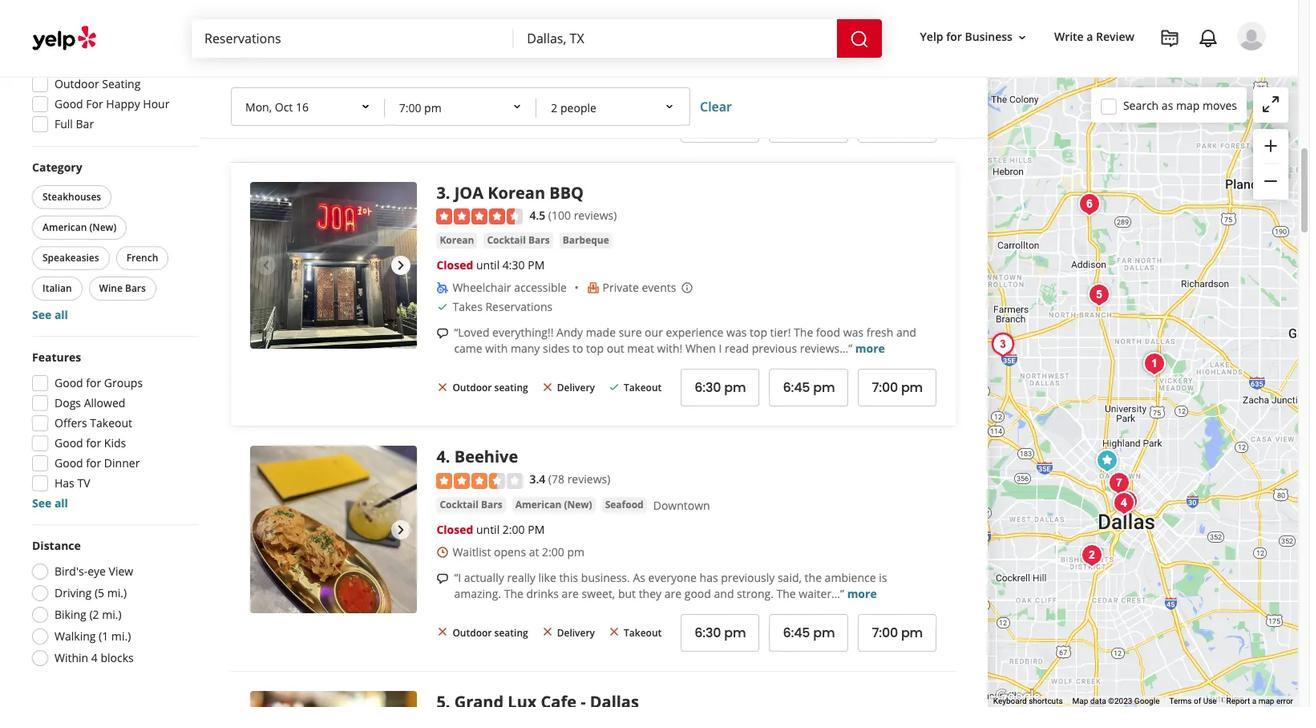 Task type: locate. For each thing, give the bounding box(es) containing it.
1 vertical spatial 6:30
[[695, 379, 722, 397]]

1 horizontal spatial beehive image
[[1108, 487, 1140, 519]]

6:45 down waiter…"
[[783, 624, 811, 642]]

6:45 pm link down reviews…"
[[770, 369, 849, 407]]

good
[[55, 96, 83, 112], [55, 375, 83, 391], [55, 436, 83, 451], [55, 456, 83, 471]]

reviews) right (78
[[568, 472, 611, 487]]

1 vertical spatial korean
[[440, 234, 475, 247]]

0 horizontal spatial is
[[657, 61, 666, 76]]

2 see all from the top
[[32, 496, 68, 511]]

beehive image
[[250, 446, 417, 614], [1108, 487, 1140, 519]]

full bar
[[55, 116, 94, 132]]

2 good from the top
[[55, 375, 83, 391]]

4.5
[[530, 208, 546, 223]]

1 7:00 pm link from the top
[[859, 369, 937, 407]]

2 pm from the top
[[528, 522, 545, 537]]

2 6:30 pm link from the top
[[681, 369, 760, 407]]

user actions element
[[908, 20, 1289, 119]]

16 speech v2 image for "very
[[437, 63, 450, 76]]

1 vertical spatial 2:00
[[542, 545, 565, 560]]

made
[[586, 325, 616, 341]]

group
[[27, 0, 199, 137], [1254, 129, 1289, 200], [29, 160, 199, 323], [27, 350, 199, 512]]

seafood button
[[602, 497, 647, 513]]

french
[[126, 251, 158, 265]]

16 speech v2 image for "loved
[[437, 328, 450, 340]]

cocktail bars
[[487, 234, 550, 247], [440, 498, 503, 512]]

16 close v2 image for 4
[[437, 626, 450, 639]]

1 horizontal spatial are
[[665, 586, 682, 602]]

0 horizontal spatial cocktail
[[440, 498, 479, 512]]

1 horizontal spatial cocktail
[[487, 234, 526, 247]]

of inside "very nice place and service   the menu is full of delicious traditional salvadorian food just love it"
[[688, 61, 698, 76]]

16 speech v2 image
[[437, 63, 450, 76], [437, 328, 450, 340]]

reservations
[[486, 300, 553, 315]]

6:30 pm down good
[[695, 624, 746, 642]]

offers delivery
[[55, 36, 132, 51]]

good
[[685, 586, 712, 602]]

seating down drinks
[[495, 626, 528, 640]]

0 horizontal spatial (new)
[[89, 221, 116, 234]]

2 until from the top
[[477, 522, 500, 537]]

1 6:45 from the top
[[783, 379, 811, 397]]

0 horizontal spatial bars
[[125, 282, 146, 295]]

of right full
[[688, 61, 698, 76]]

american (new) down steakhouses "button"
[[43, 221, 116, 234]]

bars down "4.5"
[[529, 234, 550, 247]]

wait
[[476, 35, 498, 51]]

tricky fish image
[[1139, 348, 1171, 380], [1139, 348, 1171, 380]]

the old warsaw image
[[1104, 467, 1136, 499]]

1 7:00 pm from the top
[[872, 379, 923, 397]]

6:45 for 3 . joa korean bbq
[[783, 379, 811, 397]]

more down ambience on the bottom of the page
[[848, 586, 877, 602]]

2 16 speech v2 image from the top
[[437, 328, 450, 340]]

takeout down they
[[624, 626, 662, 640]]

zoom out image
[[1262, 172, 1281, 191]]

for inside button
[[947, 29, 963, 44]]

see all button down has
[[32, 496, 68, 511]]

closed up 16 clock v2 icon
[[437, 522, 474, 537]]

zoom in image
[[1262, 136, 1281, 155]]

see all button down italian button
[[32, 307, 68, 323]]

bars inside button
[[125, 282, 146, 295]]

previous image
[[257, 0, 276, 11], [257, 256, 276, 275]]

1 vertical spatial 16 speech v2 image
[[437, 328, 450, 340]]

1 6:45 pm from the top
[[783, 379, 835, 397]]

outdoor
[[55, 76, 99, 91], [453, 117, 492, 131], [453, 381, 492, 395], [453, 626, 492, 640]]

1 vertical spatial food
[[817, 325, 841, 341]]

1 pm from the top
[[528, 258, 545, 273]]

(new) inside group
[[89, 221, 116, 234]]

terms
[[1170, 697, 1193, 706]]

1 good from the top
[[55, 96, 83, 112]]

0 vertical spatial slideshow element
[[250, 0, 417, 85]]

Cover field
[[539, 91, 688, 126]]

1 vertical spatial (new)
[[564, 498, 593, 512]]

slideshow element
[[250, 0, 417, 85], [250, 182, 417, 349], [250, 446, 417, 614]]

0 vertical spatial cocktail
[[487, 234, 526, 247]]

1 horizontal spatial korean
[[488, 182, 546, 204]]

6:30 down "very nice place and service   the menu is full of delicious traditional salvadorian food just love it"
[[695, 115, 722, 133]]

1 vertical spatial 6:45 pm link
[[770, 614, 849, 652]]

food up reviews…"
[[817, 325, 841, 341]]

closed down korean button
[[437, 258, 474, 273]]

1 vertical spatial top
[[586, 341, 604, 357]]

2 all from the top
[[54, 496, 68, 511]]

1 previous image from the top
[[257, 0, 276, 11]]

0 vertical spatial 7:00 pm
[[872, 379, 923, 397]]

3 outdoor seating from the top
[[453, 626, 528, 640]]

see all button
[[32, 307, 68, 323], [32, 496, 68, 511]]

16 checkmark v2 image
[[541, 117, 554, 130], [608, 117, 621, 130], [437, 301, 450, 314], [608, 381, 621, 394]]

6:30 pm link down good
[[681, 614, 760, 652]]

None field
[[205, 30, 502, 47], [527, 30, 824, 47]]

. left joa
[[446, 182, 450, 204]]

0 horizontal spatial american (new) button
[[32, 216, 127, 240]]

0 vertical spatial see
[[32, 307, 52, 323]]

takeout for nice
[[624, 117, 662, 131]]

3 6:30 from the top
[[695, 624, 722, 642]]

"loved everything!! andy made sure our experience was top tier! the food was fresh and came with many sides to top out meat with! when i read previous reviews…"
[[454, 325, 917, 357]]

good down 'offers takeout'
[[55, 436, 83, 451]]

data
[[1091, 697, 1107, 706]]

outdoor down amazing.
[[453, 626, 492, 640]]

bird's-eye view
[[55, 564, 133, 579]]

pm for 6:30 pm link for joa korean bbq
[[725, 379, 746, 397]]

0
[[530, 35, 537, 51]]

. for 4
[[446, 446, 450, 468]]

7:00 pm for 4 . beehive
[[872, 624, 923, 642]]

1 vertical spatial see all button
[[32, 496, 68, 511]]

0 vertical spatial 16 close v2 image
[[541, 381, 554, 394]]

0 vertical spatial 6:45 pm link
[[770, 369, 849, 407]]

16 speech v2 image left "loved
[[437, 328, 450, 340]]

good for good for groups
[[55, 375, 83, 391]]

2 vertical spatial outdoor seating
[[453, 626, 528, 640]]

bars up the closed until 2:00 pm
[[481, 498, 503, 512]]

offers down dogs on the bottom left of page
[[55, 416, 87, 431]]

joa korean bbq image inside map 'region'
[[987, 329, 1019, 361]]

0 horizontal spatial map
[[1177, 97, 1200, 113]]

takeout down menu
[[624, 117, 662, 131]]

1 none field from the left
[[205, 30, 502, 47]]

hamburger mary's - dallas image
[[1091, 445, 1124, 477]]

(new) down steakhouses "button"
[[89, 221, 116, 234]]

2 6:45 pm link from the top
[[770, 614, 849, 652]]

2 previous image from the top
[[257, 256, 276, 275]]

0 horizontal spatial of
[[688, 61, 698, 76]]

7:00 for joa korean bbq
[[872, 379, 899, 397]]

2 horizontal spatial bars
[[529, 234, 550, 247]]

to
[[573, 341, 584, 357]]

7:00 pm down ambience on the bottom of the page
[[872, 624, 923, 642]]

tier!
[[771, 325, 791, 341]]

pm
[[528, 258, 545, 273], [528, 522, 545, 537]]

1 vertical spatial slideshow element
[[250, 182, 417, 349]]

is inside the "i actually really like this business. as everyone has previously said, the ambience is amazing. the drinks are sweet, but they are good and strong. the waiter…"
[[879, 570, 888, 586]]

2 7:00 from the top
[[872, 624, 899, 642]]

american for topmost american (new) button
[[43, 221, 87, 234]]

1 horizontal spatial map
[[1259, 697, 1275, 706]]

see all
[[32, 307, 68, 323], [32, 496, 68, 511]]

0 vertical spatial cocktail bars
[[487, 234, 550, 247]]

0 vertical spatial see all button
[[32, 307, 68, 323]]

6:30 pm down delicious
[[695, 115, 746, 133]]

for for business
[[947, 29, 963, 44]]

driving (5 mi.)
[[55, 586, 127, 601]]

2 16 close v2 image from the top
[[541, 626, 554, 639]]

mins
[[540, 35, 565, 51]]

more link for joa
[[856, 341, 886, 357]]

2 none field from the left
[[527, 30, 824, 47]]

outdoor down came
[[453, 381, 492, 395]]

and down mins
[[539, 61, 559, 76]]

1 vertical spatial cocktail bars
[[440, 498, 503, 512]]

a right write
[[1087, 29, 1094, 44]]

2 vertical spatial and
[[714, 586, 734, 602]]

next image
[[392, 0, 411, 11], [392, 520, 411, 540]]

delivery down sweet,
[[557, 626, 595, 640]]

see for category
[[32, 307, 52, 323]]

0 vertical spatial more
[[493, 77, 522, 92]]

1 see all button from the top
[[32, 307, 68, 323]]

see all for features
[[32, 496, 68, 511]]

1 6:30 from the top
[[695, 115, 722, 133]]

7:00 pm for 3 . joa korean bbq
[[872, 379, 923, 397]]

1 horizontal spatial american (new)
[[516, 498, 593, 512]]

many
[[511, 341, 540, 357]]

delivery down now
[[90, 36, 132, 51]]

2 see all button from the top
[[32, 496, 68, 511]]

beehive
[[455, 446, 518, 468]]

16 close v2 image
[[541, 381, 554, 394], [541, 626, 554, 639]]

all for category
[[54, 307, 68, 323]]

16 close v2 image down drinks
[[541, 626, 554, 639]]

0 vertical spatial 6:45 pm
[[783, 379, 835, 397]]

american down 3.4
[[516, 498, 562, 512]]

was left fresh
[[844, 325, 864, 341]]

7:00
[[872, 379, 899, 397], [872, 624, 899, 642]]

cocktail bars button for the top the "cocktail bars" "link"
[[484, 233, 553, 249]]

16 close v2 image down 16 speech v2 icon at left bottom
[[437, 626, 450, 639]]

more link for beehive
[[848, 586, 877, 602]]

6:45 for 4 . beehive
[[783, 624, 811, 642]]

map left the error
[[1259, 697, 1275, 706]]

offers for offers takeout
[[55, 416, 87, 431]]

1 vertical spatial more link
[[856, 341, 886, 357]]

mi.) right (2
[[102, 607, 122, 623]]

6:45 pm
[[783, 379, 835, 397], [783, 624, 835, 642]]

2 seating from the top
[[495, 381, 528, 395]]

2 was from the left
[[844, 325, 864, 341]]

takes
[[453, 300, 483, 315]]

(2
[[89, 607, 99, 623]]

16 close v2 image for joa korean bbq
[[541, 381, 554, 394]]

delivery down to at the left
[[557, 381, 595, 395]]

2 7:00 pm link from the top
[[859, 614, 937, 652]]

1 horizontal spatial none field
[[527, 30, 824, 47]]

the
[[602, 61, 621, 76], [794, 325, 814, 341], [504, 586, 524, 602], [777, 586, 796, 602]]

mi.) for driving (5 mi.)
[[107, 586, 127, 601]]

in
[[500, 16, 509, 31]]

1 vertical spatial american (new)
[[516, 498, 593, 512]]

&
[[670, 16, 678, 31]]

6:45 pm link for beehive
[[770, 614, 849, 652]]

0 horizontal spatial and
[[539, 61, 559, 76]]

outdoor seating
[[453, 117, 528, 131], [453, 381, 528, 395], [453, 626, 528, 640]]

closed until 2:00 pm
[[437, 522, 545, 537]]

of
[[688, 61, 698, 76], [1195, 697, 1202, 706]]

2:00 right at at the left of page
[[542, 545, 565, 560]]

cocktail down 3.4 star rating image
[[440, 498, 479, 512]]

2 7:00 pm from the top
[[872, 624, 923, 642]]

for right yelp
[[947, 29, 963, 44]]

food inside "loved everything!! andy made sure our experience was top tier! the food was fresh and came with many sides to top out meat with! when i read previous reviews…"
[[817, 325, 841, 341]]

more down nice
[[493, 77, 522, 92]]

like
[[539, 570, 557, 586]]

1 see from the top
[[32, 307, 52, 323]]

1 vertical spatial until
[[477, 522, 500, 537]]

reviews) for 3 . joa korean bbq
[[574, 208, 617, 223]]

1 6:45 pm link from the top
[[770, 369, 849, 407]]

cocktail bars up 4:30
[[487, 234, 550, 247]]

1 vertical spatial mi.)
[[102, 607, 122, 623]]

pm for 6:30 pm link for beehive
[[725, 624, 746, 642]]

3 slideshow element from the top
[[250, 446, 417, 614]]

takeout
[[624, 117, 662, 131], [624, 381, 662, 395], [90, 416, 132, 431], [624, 626, 662, 640]]

error
[[1277, 697, 1294, 706]]

1 horizontal spatial american
[[516, 498, 562, 512]]

top
[[750, 325, 768, 341], [586, 341, 604, 357]]

2 6:45 pm from the top
[[783, 624, 835, 642]]

google
[[1135, 697, 1160, 706]]

2:00 up opens
[[503, 522, 525, 537]]

and inside "loved everything!! andy made sure our experience was top tier! the food was fresh and came with many sides to top out meat with! when i read previous reviews…"
[[897, 325, 917, 341]]

6:30 down the when on the right
[[695, 379, 722, 397]]

for for kids
[[86, 436, 101, 451]]

16 checkmark v2 image
[[437, 117, 450, 130]]

2 next image from the top
[[392, 520, 411, 540]]

0 vertical spatial 6:45
[[783, 379, 811, 397]]

american inside group
[[43, 221, 87, 234]]

0 vertical spatial 7:00
[[872, 379, 899, 397]]

. for 3
[[446, 182, 450, 204]]

outdoor up for
[[55, 76, 99, 91]]

7:00 pm link down ambience on the bottom of the page
[[859, 614, 937, 652]]

16 close v2 image down but
[[608, 626, 621, 639]]

search as map moves
[[1124, 97, 1238, 113]]

driving
[[55, 586, 92, 601]]

2 see from the top
[[32, 496, 52, 511]]

closed for beehive
[[437, 522, 474, 537]]

1 16 close v2 image from the top
[[541, 381, 554, 394]]

delivery down service on the top
[[557, 117, 595, 131]]

1 vertical spatial 7:00
[[872, 624, 899, 642]]

16 close v2 image
[[437, 381, 450, 394], [437, 626, 450, 639], [608, 626, 621, 639]]

2 . from the top
[[446, 446, 450, 468]]

mi.) for biking (2 mi.)
[[102, 607, 122, 623]]

cocktail bars button down 3.4 star rating image
[[437, 497, 506, 513]]

top left tier!
[[750, 325, 768, 341]]

delivery for "loved
[[557, 381, 595, 395]]

1 vertical spatial all
[[54, 496, 68, 511]]

0 vertical spatial cocktail bars link
[[484, 233, 553, 249]]

0 horizontal spatial american
[[43, 221, 87, 234]]

1 vertical spatial see
[[32, 496, 52, 511]]

info icon image
[[734, 17, 747, 30], [734, 17, 747, 30], [681, 281, 694, 294], [681, 281, 694, 294]]

all
[[54, 307, 68, 323], [54, 496, 68, 511]]

7:00 pm down fresh
[[872, 379, 923, 397]]

pm right 4:30
[[528, 258, 545, 273]]

more link down fresh
[[856, 341, 886, 357]]

was up read
[[727, 325, 747, 341]]

2 vertical spatial slideshow element
[[250, 446, 417, 614]]

1 vertical spatial is
[[879, 570, 888, 586]]

outdoor seating down it"
[[453, 117, 528, 131]]

1 closed from the top
[[437, 258, 474, 273]]

1 7:00 from the top
[[872, 379, 899, 397]]

0 vertical spatial american
[[43, 221, 87, 234]]

report a map error
[[1227, 697, 1294, 706]]

mi.) for walking (1 mi.)
[[111, 629, 131, 644]]

all down has
[[54, 496, 68, 511]]

2 closed from the top
[[437, 522, 474, 537]]

was
[[727, 325, 747, 341], [844, 325, 864, 341]]

this
[[560, 570, 579, 586]]

6:30 for joa korean bbq
[[695, 379, 722, 397]]

6:45 pm link down waiter…"
[[770, 614, 849, 652]]

outdoor for "very
[[453, 117, 492, 131]]

0 horizontal spatial korean
[[440, 234, 475, 247]]

2 horizontal spatial and
[[897, 325, 917, 341]]

live
[[453, 35, 473, 51]]

1 horizontal spatial joa korean bbq image
[[987, 329, 1019, 361]]

0 horizontal spatial are
[[562, 586, 579, 602]]

1 offers from the top
[[55, 36, 87, 51]]

but
[[618, 586, 636, 602]]

16 close v2 image up 4 . beehive
[[437, 381, 450, 394]]

good up full
[[55, 96, 83, 112]]

all down italian button
[[54, 307, 68, 323]]

offers for offers delivery
[[55, 36, 87, 51]]

0 vertical spatial 6:30 pm
[[695, 115, 746, 133]]

american
[[43, 221, 87, 234], [516, 498, 562, 512]]

business
[[512, 16, 558, 31]]

cocktail
[[487, 234, 526, 247], [440, 498, 479, 512]]

option group containing distance
[[27, 538, 199, 671]]

1 until from the top
[[477, 258, 500, 273]]

seafood
[[605, 498, 644, 512]]

cocktail bars down 3.4 star rating image
[[440, 498, 503, 512]]

read
[[725, 341, 749, 357]]

seating
[[495, 117, 528, 131], [495, 381, 528, 395], [495, 626, 528, 640]]

pm for 7:00 pm link related to beehive
[[902, 624, 923, 642]]

7:00 down ambience on the bottom of the page
[[872, 624, 899, 642]]

2 vertical spatial more
[[848, 586, 877, 602]]

seating down many
[[495, 381, 528, 395]]

allowed
[[84, 396, 125, 411]]

4 . beehive
[[437, 446, 518, 468]]

Find text field
[[205, 30, 502, 47]]

2 vertical spatial 6:30
[[695, 624, 722, 642]]

top down the made at the top left of the page
[[586, 341, 604, 357]]

for down 'good for kids'
[[86, 456, 101, 471]]

now
[[86, 16, 110, 31]]

0 vertical spatial outdoor seating
[[453, 117, 528, 131]]

0 horizontal spatial a
[[1087, 29, 1094, 44]]

fresh
[[867, 325, 894, 341]]

option group
[[27, 538, 199, 671]]

keyboard shortcuts button
[[994, 696, 1063, 708]]

i
[[719, 341, 722, 357]]

1 horizontal spatial 4
[[437, 446, 446, 468]]

are down this
[[562, 586, 579, 602]]

0 vertical spatial top
[[750, 325, 768, 341]]

6:45 pm down reviews…"
[[783, 379, 835, 397]]

american for bottommost american (new) button
[[516, 498, 562, 512]]

"very nice place and service   the menu is full of delicious traditional salvadorian food just love it"
[[454, 61, 918, 92]]

4 good from the top
[[55, 456, 83, 471]]

italian button
[[32, 277, 82, 301]]

next image
[[392, 256, 411, 275]]

map right as
[[1177, 97, 1200, 113]]

1 . from the top
[[446, 182, 450, 204]]

0 vertical spatial korean
[[488, 182, 546, 204]]

takeout down meat
[[624, 381, 662, 395]]

cocktail bars button up 4:30
[[484, 233, 553, 249]]

more
[[493, 77, 522, 92], [856, 341, 886, 357], [848, 586, 877, 602]]

2:00
[[503, 522, 525, 537], [542, 545, 565, 560]]

the inside "very nice place and service   the menu is full of delicious traditional salvadorian food just love it"
[[602, 61, 621, 76]]

time:
[[501, 35, 528, 51]]

2 offers from the top
[[55, 416, 87, 431]]

0 vertical spatial next image
[[392, 0, 411, 11]]

1 vertical spatial see all
[[32, 496, 68, 511]]

until up waitlist on the left bottom
[[477, 522, 500, 537]]

steakhouses button
[[32, 185, 112, 209]]

joa korean bbq image
[[250, 182, 417, 349], [987, 329, 1019, 361]]

1 vertical spatial .
[[446, 446, 450, 468]]

7:00 pm link down fresh
[[859, 369, 937, 407]]

a right report at the right of page
[[1253, 697, 1257, 706]]

more link
[[493, 77, 522, 92], [856, 341, 886, 357], [848, 586, 877, 602]]

mi.) right (1
[[111, 629, 131, 644]]

3.4 (78 reviews)
[[530, 472, 611, 487]]

slideshow element for 4
[[250, 446, 417, 614]]

beehive link
[[455, 446, 518, 468]]

is left full
[[657, 61, 666, 76]]

brad k. image
[[1238, 22, 1267, 51]]

. left the beehive
[[446, 446, 450, 468]]

steakhouses
[[43, 190, 101, 204]]

2 slideshow element from the top
[[250, 182, 417, 349]]

6:30
[[695, 115, 722, 133], [695, 379, 722, 397], [695, 624, 722, 642]]

1 all from the top
[[54, 307, 68, 323]]

until up wheelchair
[[477, 258, 500, 273]]

closed
[[437, 258, 474, 273], [437, 522, 474, 537]]

american (new) button up speakeasies
[[32, 216, 127, 240]]

2 6:30 pm from the top
[[695, 379, 746, 397]]

6:30 pm down i
[[695, 379, 746, 397]]

3 seating from the top
[[495, 626, 528, 640]]

0 vertical spatial (new)
[[89, 221, 116, 234]]

none field find
[[205, 30, 502, 47]]

16 close v2 image for beehive
[[541, 626, 554, 639]]

2 6:30 from the top
[[695, 379, 722, 397]]

all for features
[[54, 496, 68, 511]]

closed for joa korean bbq
[[437, 258, 474, 273]]

casa pollastro image
[[1074, 188, 1106, 220]]

0 vertical spatial 4
[[437, 446, 446, 468]]

3 6:30 pm link from the top
[[681, 614, 760, 652]]

1 6:30 pm from the top
[[695, 115, 746, 133]]

mi.) right (5 on the left
[[107, 586, 127, 601]]

next image for live
[[392, 0, 411, 11]]

are down everyone
[[665, 586, 682, 602]]

3 good from the top
[[55, 436, 83, 451]]

takeout up kids
[[90, 416, 132, 431]]

reviews) for 4 . beehive
[[568, 472, 611, 487]]

previous image for wheelchair accessible
[[257, 256, 276, 275]]

0 vertical spatial until
[[477, 258, 500, 273]]

1 16 speech v2 image from the top
[[437, 63, 450, 76]]

previous image
[[257, 520, 276, 540]]

outdoor seating down with
[[453, 381, 528, 395]]

16 speech v2 image left "very
[[437, 63, 450, 76]]

are
[[562, 586, 579, 602], [665, 586, 682, 602]]

0 vertical spatial cocktail bars button
[[484, 233, 553, 249]]

1 vertical spatial cocktail bars button
[[437, 497, 506, 513]]

Time field
[[386, 91, 535, 126]]

map data ©2023 google
[[1073, 697, 1160, 706]]

0 horizontal spatial 4
[[91, 651, 98, 666]]

6:30 down good
[[695, 624, 722, 642]]

outdoor right 16 checkmark v2 image
[[453, 117, 492, 131]]

0 vertical spatial 6:30 pm link
[[681, 105, 760, 143]]

0 vertical spatial closed
[[437, 258, 474, 273]]

has
[[700, 570, 719, 586]]

google image
[[992, 687, 1045, 708]]

0 vertical spatial of
[[688, 61, 698, 76]]

1 vertical spatial outdoor seating
[[453, 381, 528, 395]]

experience
[[666, 325, 724, 341]]

"very
[[454, 61, 482, 76]]

0 horizontal spatial was
[[727, 325, 747, 341]]

report
[[1227, 697, 1251, 706]]

1 vertical spatial a
[[1253, 697, 1257, 706]]

0 vertical spatial .
[[446, 182, 450, 204]]

0 vertical spatial pm
[[528, 258, 545, 273]]

6:30 pm link down delicious
[[681, 105, 760, 143]]

1 horizontal spatial was
[[844, 325, 864, 341]]

(new) down the 3.4 (78 reviews)
[[564, 498, 593, 512]]

cocktail up 4:30
[[487, 234, 526, 247]]

0 horizontal spatial top
[[586, 341, 604, 357]]

the right tier!
[[794, 325, 814, 341]]

american down steakhouses "button"
[[43, 221, 87, 234]]

0 vertical spatial see all
[[32, 307, 68, 323]]

7:00 pm link for joa korean bbq
[[859, 369, 937, 407]]

1 next image from the top
[[392, 0, 411, 11]]

0 vertical spatial map
[[1177, 97, 1200, 113]]

(1
[[99, 629, 108, 644]]

american (new) inside group
[[43, 221, 116, 234]]

1 vertical spatial 16 close v2 image
[[541, 626, 554, 639]]

2 6:45 from the top
[[783, 624, 811, 642]]

bars right wine
[[125, 282, 146, 295]]

None search field
[[192, 19, 885, 58]]

0 horizontal spatial joa korean bbq image
[[250, 182, 417, 349]]

7:00 down fresh
[[872, 379, 899, 397]]

for
[[947, 29, 963, 44], [86, 375, 101, 391], [86, 436, 101, 451], [86, 456, 101, 471]]

search image
[[850, 29, 869, 49]]

0 vertical spatial reviews)
[[574, 208, 617, 223]]

and right fresh
[[897, 325, 917, 341]]

2 outdoor seating from the top
[[453, 381, 528, 395]]

american (new) for bottommost american (new) button
[[516, 498, 593, 512]]

3 6:30 pm from the top
[[695, 624, 746, 642]]

see all button for features
[[32, 496, 68, 511]]

6:45 down previous
[[783, 379, 811, 397]]

0 vertical spatial all
[[54, 307, 68, 323]]

1 horizontal spatial (new)
[[564, 498, 593, 512]]

good up dogs on the bottom left of page
[[55, 375, 83, 391]]

1 see all from the top
[[32, 307, 68, 323]]

a
[[1087, 29, 1094, 44], [1253, 697, 1257, 706]]



Task type: vqa. For each thing, say whether or not it's contained in the screenshot.
Yelp Mobile link
no



Task type: describe. For each thing, give the bounding box(es) containing it.
yelp for business
[[921, 29, 1013, 44]]

terms of use link
[[1170, 697, 1217, 706]]

map region
[[853, 20, 1311, 708]]

©2023
[[1109, 697, 1133, 706]]

1 are from the left
[[562, 586, 579, 602]]

see for features
[[32, 496, 52, 511]]

business.
[[581, 570, 630, 586]]

dinner
[[104, 456, 140, 471]]

good for good for happy hour
[[55, 96, 83, 112]]

16 chevron down v2 image
[[1016, 31, 1029, 44]]

20 years in business
[[453, 16, 558, 31]]

previous
[[752, 341, 797, 357]]

expand map image
[[1262, 95, 1281, 114]]

the
[[805, 570, 822, 586]]

16 private events v2 image
[[587, 282, 600, 295]]

pm for the 6:45 pm link associated with joa korean bbq
[[814, 379, 835, 397]]

wheelchair
[[453, 280, 511, 296]]

for for groups
[[86, 375, 101, 391]]

(new) inside american (new) link
[[564, 498, 593, 512]]

16 clock v2 image
[[437, 546, 450, 559]]

terms of use
[[1170, 697, 1217, 706]]

seating for beehive
[[495, 626, 528, 640]]

category
[[32, 160, 82, 175]]

the down the 'really'
[[504, 586, 524, 602]]

use
[[1204, 697, 1217, 706]]

korean button
[[437, 233, 478, 249]]

delivery for "i
[[557, 626, 595, 640]]

6:30 pm link for beehive
[[681, 614, 760, 652]]

1 horizontal spatial 2:00
[[542, 545, 565, 560]]

map
[[1073, 697, 1089, 706]]

love
[[454, 77, 476, 92]]

takeout for actually
[[624, 626, 662, 640]]

wine
[[99, 282, 123, 295]]

italian
[[43, 282, 72, 295]]

1 vertical spatial american (new) button
[[512, 497, 596, 513]]

Near text field
[[527, 30, 824, 47]]

see all for category
[[32, 307, 68, 323]]

map for moves
[[1177, 97, 1200, 113]]

2 are from the left
[[665, 586, 682, 602]]

years
[[469, 16, 497, 31]]

speakeasies button
[[32, 246, 110, 270]]

group containing features
[[27, 350, 199, 512]]

within
[[55, 651, 88, 666]]

full
[[668, 61, 685, 76]]

6:30 pm link for joa korean bbq
[[681, 369, 760, 407]]

delivery for "very
[[557, 117, 595, 131]]

within 4 blocks
[[55, 651, 134, 666]]

outdoor for "i
[[453, 626, 492, 640]]

open
[[55, 16, 83, 31]]

1 vertical spatial cocktail
[[440, 498, 479, 512]]

7:00 for beehive
[[872, 624, 899, 642]]

review
[[1097, 29, 1135, 44]]

the inside "loved everything!! andy made sure our experience was top tier! the food was fresh and came with many sides to top out meat with! when i read previous reviews…"
[[794, 325, 814, 341]]

outdoor inside group
[[55, 76, 99, 91]]

namak indian restaurant & bar image
[[1112, 486, 1144, 518]]

takeout inside group
[[90, 416, 132, 431]]

really
[[507, 570, 536, 586]]

dogs
[[55, 396, 81, 411]]

6:30 pm for 4 . beehive
[[695, 624, 746, 642]]

6:45 pm link for joa korean bbq
[[770, 369, 849, 407]]

traditional
[[750, 61, 804, 76]]

good for good for kids
[[55, 436, 83, 451]]

1 vertical spatial 4
[[91, 651, 98, 666]]

food inside "very nice place and service   the menu is full of delicious traditional salvadorian food just love it"
[[872, 61, 896, 76]]

until for beehive
[[477, 522, 500, 537]]

1 6:30 pm link from the top
[[681, 105, 760, 143]]

the down said, on the bottom of the page
[[777, 586, 796, 602]]

eye
[[88, 564, 106, 579]]

previous image for 20 years in business
[[257, 0, 276, 11]]

waitlist
[[453, 545, 491, 560]]

speakeasies
[[43, 251, 99, 265]]

"i
[[454, 570, 461, 586]]

with!
[[657, 341, 683, 357]]

offers takeout
[[55, 416, 132, 431]]

takeout for everything!!
[[624, 381, 662, 395]]

a for report
[[1253, 697, 1257, 706]]

"loved
[[454, 325, 490, 341]]

pm for beehive
[[528, 522, 545, 537]]

1 was from the left
[[727, 325, 747, 341]]

campisi's restaurant image
[[1109, 487, 1141, 519]]

(78
[[549, 472, 565, 487]]

1 horizontal spatial of
[[1195, 697, 1202, 706]]

andy
[[557, 325, 583, 341]]

strong.
[[737, 586, 774, 602]]

they
[[639, 586, 662, 602]]

a for write
[[1087, 29, 1094, 44]]

1 horizontal spatial bars
[[481, 498, 503, 512]]

barbeque
[[563, 234, 610, 247]]

0 horizontal spatial beehive image
[[250, 446, 417, 614]]

just
[[899, 61, 918, 76]]

opens
[[494, 545, 526, 560]]

moves
[[1203, 97, 1238, 113]]

1 seating from the top
[[495, 117, 528, 131]]

16 family owned v2 image
[[578, 18, 591, 30]]

korean inside button
[[440, 234, 475, 247]]

notifications image
[[1199, 29, 1219, 48]]

view
[[109, 564, 133, 579]]

out
[[607, 341, 625, 357]]

more for beehive
[[848, 586, 877, 602]]

pm for first 6:30 pm link from the top of the page
[[725, 115, 746, 133]]

next image for waitlist
[[392, 520, 411, 540]]

16 years in business v2 image
[[437, 18, 450, 30]]

place
[[509, 61, 536, 76]]

business
[[965, 29, 1013, 44]]

as
[[633, 570, 646, 586]]

6:30 for beehive
[[695, 624, 722, 642]]

1 slideshow element from the top
[[250, 0, 417, 85]]

biking (2 mi.)
[[55, 607, 122, 623]]

pm for joa korean bbq's 7:00 pm link
[[902, 379, 923, 397]]

seating for joa
[[495, 381, 528, 395]]

4.5 star rating image
[[437, 209, 523, 225]]

good for happy hour
[[55, 96, 170, 112]]

waitlist opens at 2:00 pm
[[453, 545, 585, 560]]

barbeque button
[[560, 233, 613, 249]]

pm for joa korean bbq
[[528, 258, 545, 273]]

came
[[454, 341, 483, 357]]

with
[[486, 341, 508, 357]]

clear button
[[700, 98, 732, 116]]

grand lux cafe - dallas image
[[1083, 279, 1116, 311]]

and inside "very nice place and service   the menu is full of delicious traditional salvadorian food just love it"
[[539, 61, 559, 76]]

wine bars button
[[89, 277, 156, 301]]

projects image
[[1161, 29, 1180, 48]]

Select a date text field
[[233, 89, 385, 124]]

live wait time: 0 mins
[[453, 35, 565, 51]]

map for error
[[1259, 697, 1275, 706]]

our
[[645, 325, 663, 341]]

outdoor seating for beehive
[[453, 626, 528, 640]]

pm for the 6:45 pm link corresponding to beehive
[[814, 624, 835, 642]]

delivery inside group
[[90, 36, 132, 51]]

write a review
[[1055, 29, 1135, 44]]

3.4 star rating image
[[437, 473, 523, 489]]

for for dinner
[[86, 456, 101, 471]]

slideshow element for 3
[[250, 182, 417, 349]]

0 horizontal spatial 2:00
[[503, 522, 525, 537]]

(100
[[549, 208, 571, 223]]

rosi's salvadoran fusion cuisine image
[[250, 0, 417, 85]]

16 close v2 image for 3
[[437, 381, 450, 394]]

biking
[[55, 607, 86, 623]]

until for joa
[[477, 258, 500, 273]]

1 outdoor seating from the top
[[453, 117, 528, 131]]

outdoor seating for joa
[[453, 381, 528, 395]]

6:30 pm for 3 . joa korean bbq
[[695, 379, 746, 397]]

6:45 pm for 4 . beehive
[[783, 624, 835, 642]]

4:30
[[503, 258, 525, 273]]

outdoor for "loved
[[453, 381, 492, 395]]

group containing open now
[[27, 0, 199, 137]]

"i actually really like this business. as everyone has previously said, the ambience is amazing. the drinks are sweet, but they are good and strong. the waiter…"
[[454, 570, 888, 602]]

more for joa
[[856, 341, 886, 357]]

none field near
[[527, 30, 824, 47]]

joa
[[455, 182, 484, 204]]

rosi's salvadoran fusion cuisine image
[[1076, 540, 1108, 572]]

yelp
[[921, 29, 944, 44]]

0 vertical spatial american (new) button
[[32, 216, 127, 240]]

group containing category
[[29, 160, 199, 323]]

distance
[[32, 538, 81, 554]]

and inside the "i actually really like this business. as everyone has previously said, the ambience is amazing. the drinks are sweet, but they are good and strong. the waiter…"
[[714, 586, 734, 602]]

keyboard
[[994, 697, 1027, 706]]

good for good for dinner
[[55, 456, 83, 471]]

groups
[[104, 375, 143, 391]]

0 vertical spatial bars
[[529, 234, 550, 247]]

16 speech v2 image
[[437, 573, 450, 585]]

drinks
[[527, 586, 559, 602]]

it"
[[479, 77, 490, 92]]

is inside "very nice place and service   the menu is full of delicious traditional salvadorian food just love it"
[[657, 61, 666, 76]]

3
[[437, 182, 446, 204]]

american (new) for topmost american (new) button
[[43, 221, 116, 234]]

wine bars
[[99, 282, 146, 295]]

seating
[[102, 76, 141, 91]]

3 . joa korean bbq
[[437, 182, 584, 204]]

nice
[[484, 61, 506, 76]]

cocktail bars button for the "cocktail bars" "link" to the bottom
[[437, 497, 506, 513]]

salvadorian
[[807, 61, 869, 76]]

0 vertical spatial more link
[[493, 77, 522, 92]]

1 vertical spatial cocktail bars link
[[437, 497, 506, 513]]

at
[[529, 545, 540, 560]]

6:45 pm for 3 . joa korean bbq
[[783, 379, 835, 397]]

1 horizontal spatial top
[[750, 325, 768, 341]]

owned
[[631, 16, 667, 31]]

happy
[[106, 96, 140, 112]]

see all button for category
[[32, 307, 68, 323]]

7:00 pm link for beehive
[[859, 614, 937, 652]]

full
[[55, 116, 73, 132]]

16 wheelchair v2 image
[[437, 282, 450, 295]]



